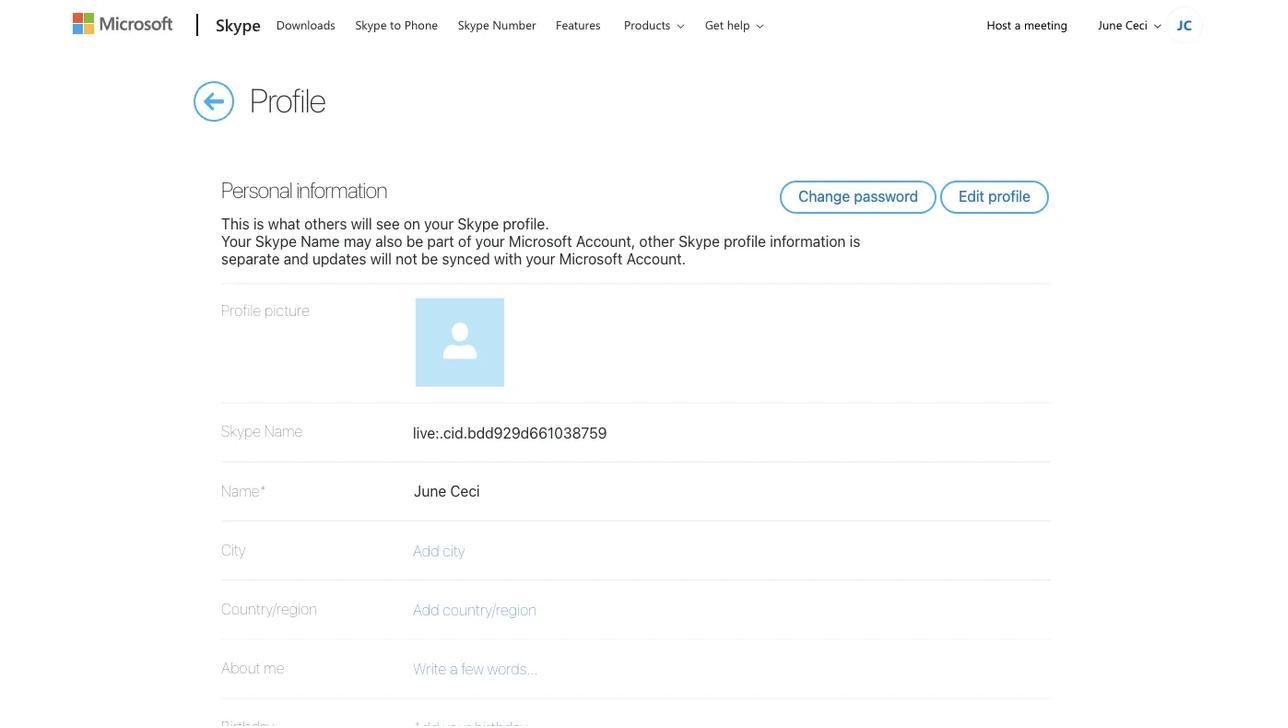 Task type: describe. For each thing, give the bounding box(es) containing it.
jc
[[1177, 15, 1192, 34]]

skype up name*
[[221, 423, 261, 440]]

add country/region link
[[413, 601, 671, 619]]

skype up of
[[458, 215, 499, 232]]

skype number
[[458, 17, 536, 33]]

picture
[[265, 302, 310, 319]]

profile for profile picture
[[221, 302, 261, 319]]

products
[[624, 17, 671, 33]]

host
[[987, 17, 1011, 33]]

1 horizontal spatial is
[[850, 232, 860, 250]]

name*
[[221, 482, 266, 499]]

with
[[494, 250, 522, 268]]

skype right other
[[679, 232, 720, 250]]

ceci
[[1126, 17, 1148, 33]]

city
[[443, 542, 465, 560]]

on
[[404, 215, 420, 232]]

features
[[556, 17, 601, 33]]

add city link
[[413, 542, 671, 560]]

profile picture
[[221, 302, 310, 319]]

your
[[221, 232, 251, 250]]

see
[[376, 215, 400, 232]]

name inside this is what others will see on your skype profile. your skype name may also be part of your microsoft account, other skype profile information is separate and updates will not be synced with your microsoft account.
[[301, 232, 340, 250]]

get help button
[[693, 1, 779, 48]]

profile for profile
[[250, 80, 325, 119]]

updates
[[312, 250, 367, 268]]

personal
[[221, 177, 292, 203]]

separate
[[221, 250, 280, 268]]

skype number link
[[450, 1, 544, 45]]

account,
[[576, 232, 635, 250]]

also
[[375, 232, 402, 250]]

number
[[493, 17, 536, 33]]

country/region
[[443, 601, 537, 619]]

write a few words...
[[413, 660, 538, 678]]

add for add city
[[413, 542, 439, 560]]

skype to phone
[[355, 17, 438, 33]]

add country/region
[[413, 601, 537, 619]]

skype left the number
[[458, 17, 489, 33]]

products button
[[612, 1, 699, 48]]

host a meeting link
[[971, 1, 1083, 48]]

this
[[221, 215, 249, 232]]

Name* text field
[[402, 476, 682, 500]]

skype link
[[206, 1, 266, 51]]

to
[[390, 17, 401, 33]]

part
[[427, 232, 454, 250]]

2 horizontal spatial your
[[526, 250, 555, 268]]

skype name
[[221, 423, 303, 440]]

features link
[[548, 1, 609, 45]]

synced
[[442, 250, 490, 268]]

1 horizontal spatial your
[[475, 232, 505, 250]]

june ceci
[[1098, 17, 1148, 33]]

other
[[639, 232, 675, 250]]

help
[[727, 17, 750, 33]]

0 horizontal spatial is
[[253, 215, 264, 232]]

about
[[221, 659, 260, 677]]



Task type: vqa. For each thing, say whether or not it's contained in the screenshot.
the leftmost that
no



Task type: locate. For each thing, give the bounding box(es) containing it.
change
[[799, 188, 850, 205]]

will up may
[[351, 215, 372, 232]]

change password button
[[780, 181, 937, 214]]

information inside this is what others will see on your skype profile. your skype name may also be part of your microsoft account, other skype profile information is separate and updates will not be synced with your microsoft account.
[[770, 232, 846, 250]]

country/region
[[221, 600, 317, 618]]

may
[[344, 232, 371, 250]]

a left few
[[450, 660, 458, 678]]

and
[[284, 250, 308, 268]]

this is what others will see on your skype profile. your skype name may also be part of your microsoft account, other skype profile information is separate and updates will not be synced with your microsoft account.
[[221, 215, 860, 268]]

1 horizontal spatial profile
[[988, 188, 1031, 205]]

0 horizontal spatial profile
[[724, 232, 766, 250]]

0 vertical spatial profile
[[250, 80, 325, 119]]

0 vertical spatial information
[[296, 177, 387, 203]]

be down on
[[406, 232, 423, 250]]

is down change password button
[[850, 232, 860, 250]]

city
[[221, 541, 246, 559]]

skype left to
[[355, 17, 387, 33]]

1 vertical spatial information
[[770, 232, 846, 250]]

your up part
[[424, 215, 454, 232]]

what
[[268, 215, 300, 232]]

add for add country/region
[[413, 601, 439, 619]]

microsoft down profile.
[[509, 232, 572, 250]]

information
[[296, 177, 387, 203], [770, 232, 846, 250]]

words...
[[487, 660, 538, 678]]

get
[[705, 17, 724, 33]]

skype down what
[[255, 232, 297, 250]]

0 vertical spatial name
[[301, 232, 340, 250]]

profile left picture
[[221, 302, 261, 319]]

june
[[1098, 17, 1122, 33]]

profile inside button
[[988, 188, 1031, 205]]

others
[[304, 215, 347, 232]]

name down others
[[301, 232, 340, 250]]

1 vertical spatial profile
[[221, 302, 261, 319]]

few
[[461, 660, 484, 678]]

personal information
[[221, 177, 387, 203]]

profile
[[988, 188, 1031, 205], [724, 232, 766, 250]]

is right 'this'
[[253, 215, 264, 232]]

profile right other
[[724, 232, 766, 250]]

1 add from the top
[[413, 542, 439, 560]]

microsoft
[[509, 232, 572, 250], [559, 250, 623, 268]]

account.
[[627, 250, 686, 268]]

a right host
[[1015, 17, 1021, 33]]

downloads
[[276, 17, 335, 33]]

1 horizontal spatial a
[[1015, 17, 1021, 33]]

password
[[854, 188, 918, 205]]

about me
[[221, 659, 284, 677]]

0 horizontal spatial your
[[424, 215, 454, 232]]

write a few words... link
[[413, 660, 671, 678]]

profile down downloads
[[250, 80, 325, 119]]

1 vertical spatial profile
[[724, 232, 766, 250]]

name
[[301, 232, 340, 250], [264, 423, 303, 440]]

phone
[[404, 17, 438, 33]]

your up with
[[475, 232, 505, 250]]

be down part
[[421, 250, 438, 268]]

0 horizontal spatial information
[[296, 177, 387, 203]]

me
[[264, 659, 284, 677]]

add left city
[[413, 542, 439, 560]]

profile inside this is what others will see on your skype profile. your skype name may also be part of your microsoft account, other skype profile information is separate and updates will not be synced with your microsoft account.
[[724, 232, 766, 250]]

2 add from the top
[[413, 601, 439, 619]]

a
[[1015, 17, 1021, 33], [450, 660, 458, 678]]

information down change
[[770, 232, 846, 250]]

microsoft down account,
[[559, 250, 623, 268]]

be
[[406, 232, 423, 250], [421, 250, 438, 268]]

0 vertical spatial a
[[1015, 17, 1021, 33]]

add up write
[[413, 601, 439, 619]]

get help
[[705, 17, 750, 33]]

1 horizontal spatial information
[[770, 232, 846, 250]]

is
[[253, 215, 264, 232], [850, 232, 860, 250]]

1 vertical spatial will
[[370, 250, 392, 268]]

edit profile button
[[940, 181, 1049, 214]]

of
[[458, 232, 472, 250]]

previous page image
[[194, 81, 880, 726]]

downloads link
[[268, 1, 344, 45]]

edit
[[959, 188, 985, 205]]

profile.
[[503, 215, 549, 232]]

microsoft image
[[73, 13, 172, 34]]

1 vertical spatial name
[[264, 423, 303, 440]]

0 vertical spatial profile
[[988, 188, 1031, 205]]

name up name*
[[264, 423, 303, 440]]

will down also
[[370, 250, 392, 268]]

1 vertical spatial add
[[413, 601, 439, 619]]

skype
[[216, 13, 261, 35], [355, 17, 387, 33], [458, 17, 489, 33], [458, 215, 499, 232], [255, 232, 297, 250], [679, 232, 720, 250], [221, 423, 261, 440]]

add city
[[413, 542, 465, 560]]

add
[[413, 542, 439, 560], [413, 601, 439, 619]]

change password
[[799, 188, 918, 205]]

skype to phone link
[[347, 1, 446, 45]]

0 vertical spatial will
[[351, 215, 372, 232]]

1 vertical spatial a
[[450, 660, 458, 678]]

your right with
[[526, 250, 555, 268]]

your
[[424, 215, 454, 232], [475, 232, 505, 250], [526, 250, 555, 268]]

a for write
[[450, 660, 458, 678]]

0 vertical spatial add
[[413, 542, 439, 560]]

0 horizontal spatial a
[[450, 660, 458, 678]]

write
[[413, 660, 447, 678]]

host a meeting
[[987, 17, 1068, 33]]

will
[[351, 215, 372, 232], [370, 250, 392, 268]]

live:.cid.bdd929d661038759
[[413, 425, 607, 442]]

edit profile
[[959, 188, 1031, 205]]

profile
[[250, 80, 325, 119], [221, 302, 261, 319]]

a for host
[[1015, 17, 1021, 33]]

not
[[396, 250, 417, 268]]

information up others
[[296, 177, 387, 203]]

profile right edit
[[988, 188, 1031, 205]]

meeting
[[1024, 17, 1068, 33]]

skype left downloads
[[216, 13, 261, 35]]



